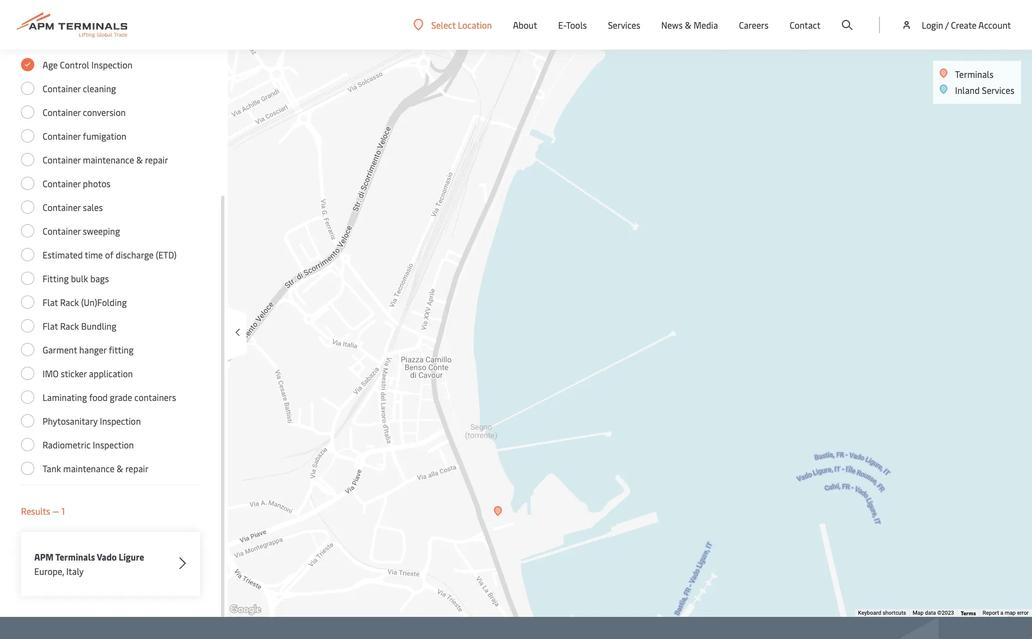 Task type: locate. For each thing, give the bounding box(es) containing it.
0 vertical spatial rack
[[60, 296, 79, 308]]

flat right flat rack bundling radio
[[43, 320, 58, 332]]

container down age
[[43, 82, 81, 95]]

hanger
[[79, 344, 107, 356]]

account
[[979, 19, 1011, 31]]

select location
[[431, 19, 492, 31]]

containers
[[134, 391, 176, 404]]

0 horizontal spatial &
[[117, 463, 123, 475]]

1 container from the top
[[43, 82, 81, 95]]

Flat Rack Bundling radio
[[21, 320, 34, 333]]

container photos
[[43, 177, 110, 190]]

services right tools
[[608, 19, 640, 31]]

container
[[43, 82, 81, 95], [43, 106, 81, 118], [43, 130, 81, 142], [43, 154, 81, 166], [43, 177, 81, 190], [43, 201, 81, 213], [43, 225, 81, 237]]

container up container sales
[[43, 177, 81, 190]]

repair for container maintenance & repair
[[145, 154, 168, 166]]

IMO sticker application radio
[[21, 367, 34, 380]]

flat rack  (un)folding
[[43, 296, 127, 308]]

container for container conversion
[[43, 106, 81, 118]]

age control inspection
[[43, 59, 132, 71]]

1 horizontal spatial services
[[982, 84, 1015, 96]]

inspection up cleaning
[[91, 59, 132, 71]]

imo sticker application
[[43, 368, 133, 380]]

maintenance down fumigation
[[83, 154, 134, 166]]

repair
[[145, 154, 168, 166], [125, 463, 149, 475]]

inland services
[[955, 84, 1015, 96]]

a
[[1001, 610, 1004, 616]]

7 container from the top
[[43, 225, 81, 237]]

ligure
[[119, 551, 144, 563]]

container up container photos
[[43, 154, 81, 166]]

rack
[[60, 296, 79, 308], [60, 320, 79, 332]]

1 vertical spatial flat
[[43, 320, 58, 332]]

container down container photos
[[43, 201, 81, 213]]

italy
[[66, 566, 84, 578]]

fitting
[[43, 273, 69, 285]]

1 horizontal spatial &
[[136, 154, 143, 166]]

container down "container conversion"
[[43, 130, 81, 142]]

container fumigation
[[43, 130, 126, 142]]

terminals up italy
[[55, 551, 95, 563]]

laminating food grade containers
[[43, 391, 176, 404]]

Container fumigation radio
[[21, 129, 34, 143]]

container up estimated
[[43, 225, 81, 237]]

5 container from the top
[[43, 177, 81, 190]]

&
[[685, 19, 691, 31], [136, 154, 143, 166], [117, 463, 123, 475]]

e-tools
[[558, 19, 587, 31]]

contact
[[790, 19, 821, 31]]

(un)folding
[[81, 296, 127, 308]]

& for tank maintenance & repair
[[117, 463, 123, 475]]

1 vertical spatial terminals
[[55, 551, 95, 563]]

rack up the garment
[[60, 320, 79, 332]]

3 container from the top
[[43, 130, 81, 142]]

Container sweeping radio
[[21, 224, 34, 238]]

flat right flat rack  (un)folding radio
[[43, 296, 58, 308]]

1 vertical spatial repair
[[125, 463, 149, 475]]

container cleaning
[[43, 82, 116, 95]]

data
[[925, 610, 936, 616]]

container for container sales
[[43, 201, 81, 213]]

0 vertical spatial terminals
[[955, 68, 994, 80]]

4 container from the top
[[43, 154, 81, 166]]

& for container maintenance & repair
[[136, 154, 143, 166]]

photos
[[83, 177, 110, 190]]

0 vertical spatial &
[[685, 19, 691, 31]]

flat
[[43, 296, 58, 308], [43, 320, 58, 332]]

sales
[[83, 201, 103, 213]]

inspection for radiometric inspection
[[93, 439, 134, 451]]

Age Control Inspection radio
[[21, 58, 34, 71]]

terminals up inland
[[955, 68, 994, 80]]

grade
[[110, 391, 132, 404]]

maintenance down radiometric inspection
[[63, 463, 114, 475]]

terminals
[[955, 68, 994, 80], [55, 551, 95, 563]]

application
[[89, 368, 133, 380]]

rack down fitting bulk bags
[[60, 296, 79, 308]]

2 container from the top
[[43, 106, 81, 118]]

container for container photos
[[43, 177, 81, 190]]

Radiometric Inspection radio
[[21, 438, 34, 452]]

about
[[513, 19, 537, 31]]

inspection down grade in the left bottom of the page
[[100, 415, 141, 427]]

inspection up tank maintenance & repair at the bottom
[[93, 439, 134, 451]]

2 flat from the top
[[43, 320, 58, 332]]

error
[[1017, 610, 1029, 616]]

1 vertical spatial maintenance
[[63, 463, 114, 475]]

repair for tank maintenance & repair
[[125, 463, 149, 475]]

0 vertical spatial repair
[[145, 154, 168, 166]]

inspection
[[91, 59, 132, 71], [100, 415, 141, 427], [93, 439, 134, 451]]

0 vertical spatial maintenance
[[83, 154, 134, 166]]

/
[[945, 19, 949, 31]]

1 vertical spatial &
[[136, 154, 143, 166]]

1 flat from the top
[[43, 296, 58, 308]]

cleaning
[[83, 82, 116, 95]]

location
[[458, 19, 492, 31]]

1 vertical spatial inspection
[[100, 415, 141, 427]]

6 container from the top
[[43, 201, 81, 213]]

Estimated time of discharge (ETD) radio
[[21, 248, 34, 262]]

services button
[[608, 0, 640, 50]]

0 vertical spatial flat
[[43, 296, 58, 308]]

2 horizontal spatial &
[[685, 19, 691, 31]]

rack for (un)folding
[[60, 296, 79, 308]]

2 vertical spatial &
[[117, 463, 123, 475]]

e-
[[558, 19, 566, 31]]

careers button
[[739, 0, 769, 50]]

about button
[[513, 0, 537, 50]]

container for container sweeping
[[43, 225, 81, 237]]

1 rack from the top
[[60, 296, 79, 308]]

maintenance
[[83, 154, 134, 166], [63, 463, 114, 475]]

1 vertical spatial rack
[[60, 320, 79, 332]]

tools
[[566, 19, 587, 31]]

select
[[431, 19, 456, 31]]

estimated time of discharge (etd)
[[43, 249, 177, 261]]

0 horizontal spatial terminals
[[55, 551, 95, 563]]

flat for flat rack  (un)folding
[[43, 296, 58, 308]]

services
[[608, 19, 640, 31], [982, 84, 1015, 96]]

container down "container cleaning"
[[43, 106, 81, 118]]

0 vertical spatial services
[[608, 19, 640, 31]]

services right inland
[[982, 84, 1015, 96]]

terms
[[961, 610, 976, 618]]

2 vertical spatial inspection
[[93, 439, 134, 451]]

garment
[[43, 344, 77, 356]]

report a map error
[[983, 610, 1029, 616]]

2 rack from the top
[[60, 320, 79, 332]]



Task type: vqa. For each thing, say whether or not it's contained in the screenshot.
the 'more' to the top
no



Task type: describe. For each thing, give the bounding box(es) containing it.
container for container maintenance & repair
[[43, 154, 81, 166]]

news & media button
[[661, 0, 718, 50]]

fumigation
[[83, 130, 126, 142]]

Flat Rack  (Un)Folding radio
[[21, 296, 34, 309]]

Container sales radio
[[21, 201, 34, 214]]

of
[[105, 249, 114, 261]]

rack for bundling
[[60, 320, 79, 332]]

map
[[1005, 610, 1016, 616]]

e-tools button
[[558, 0, 587, 50]]

create
[[951, 19, 977, 31]]

1 vertical spatial services
[[982, 84, 1015, 96]]

terms link
[[961, 610, 976, 618]]

select location button
[[414, 19, 492, 31]]

login
[[922, 19, 943, 31]]

careers
[[739, 19, 769, 31]]

age
[[43, 59, 58, 71]]

map region
[[120, 0, 1032, 619]]

phytosanitary inspection
[[43, 415, 141, 427]]

—
[[52, 505, 59, 517]]

radiometric
[[43, 439, 91, 451]]

0 vertical spatial inspection
[[91, 59, 132, 71]]

login / create account link
[[901, 0, 1011, 50]]

shortcuts
[[883, 610, 906, 616]]

news & media
[[661, 19, 718, 31]]

imo
[[43, 368, 59, 380]]

container for container fumigation
[[43, 130, 81, 142]]

results
[[21, 505, 50, 517]]

radiometric inspection
[[43, 439, 134, 451]]

keyboard
[[858, 610, 881, 616]]

map
[[913, 610, 924, 616]]

Phytosanitary Inspection radio
[[21, 415, 34, 428]]

laminating
[[43, 391, 87, 404]]

flat for flat rack bundling
[[43, 320, 58, 332]]

container sweeping
[[43, 225, 120, 237]]

maintenance for container
[[83, 154, 134, 166]]

fitting bulk bags
[[43, 273, 109, 285]]

google image
[[227, 603, 264, 618]]

bundling
[[81, 320, 116, 332]]

food
[[89, 391, 108, 404]]

1 horizontal spatial terminals
[[955, 68, 994, 80]]

©2023
[[937, 610, 954, 616]]

garment hanger fitting
[[43, 344, 134, 356]]

media
[[694, 19, 718, 31]]

& inside the news & media popup button
[[685, 19, 691, 31]]

Garment hanger fitting radio
[[21, 343, 34, 357]]

inland
[[955, 84, 980, 96]]

contact button
[[790, 0, 821, 50]]

Container conversion radio
[[21, 106, 34, 119]]

1
[[61, 505, 65, 517]]

phytosanitary
[[43, 415, 98, 427]]

Container maintenance & repair radio
[[21, 153, 34, 166]]

fitting
[[109, 344, 134, 356]]

0 horizontal spatial services
[[608, 19, 640, 31]]

sweeping
[[83, 225, 120, 237]]

time
[[85, 249, 103, 261]]

container conversion
[[43, 106, 126, 118]]

container maintenance & repair
[[43, 154, 168, 166]]

estimated
[[43, 249, 83, 261]]

bulk
[[71, 273, 88, 285]]

control
[[60, 59, 89, 71]]

discharge
[[116, 249, 154, 261]]

apm terminals vado ligure europe, italy
[[34, 551, 144, 578]]

apm
[[34, 551, 54, 563]]

terminals inside apm terminals vado ligure europe, italy
[[55, 551, 95, 563]]

inspection for phytosanitary inspection
[[100, 415, 141, 427]]

keyboard shortcuts button
[[858, 610, 906, 618]]

sticker
[[61, 368, 87, 380]]

login / create account
[[922, 19, 1011, 31]]

(etd)
[[156, 249, 177, 261]]

Laminating food grade containers radio
[[21, 391, 34, 404]]

Fitting bulk bags radio
[[21, 272, 34, 285]]

conversion
[[83, 106, 126, 118]]

container for container cleaning
[[43, 82, 81, 95]]

container sales
[[43, 201, 103, 213]]

Container cleaning radio
[[21, 82, 34, 95]]

bags
[[90, 273, 109, 285]]

news
[[661, 19, 683, 31]]

tank
[[43, 463, 61, 475]]

flat rack bundling
[[43, 320, 116, 332]]

Container photos radio
[[21, 177, 34, 190]]

report
[[983, 610, 999, 616]]

tank maintenance & repair
[[43, 463, 149, 475]]

Tank maintenance & repair radio
[[21, 462, 34, 475]]

maintenance for tank
[[63, 463, 114, 475]]

results — 1
[[21, 505, 65, 517]]

report a map error link
[[983, 610, 1029, 616]]

vado
[[97, 551, 117, 563]]

europe,
[[34, 566, 64, 578]]



